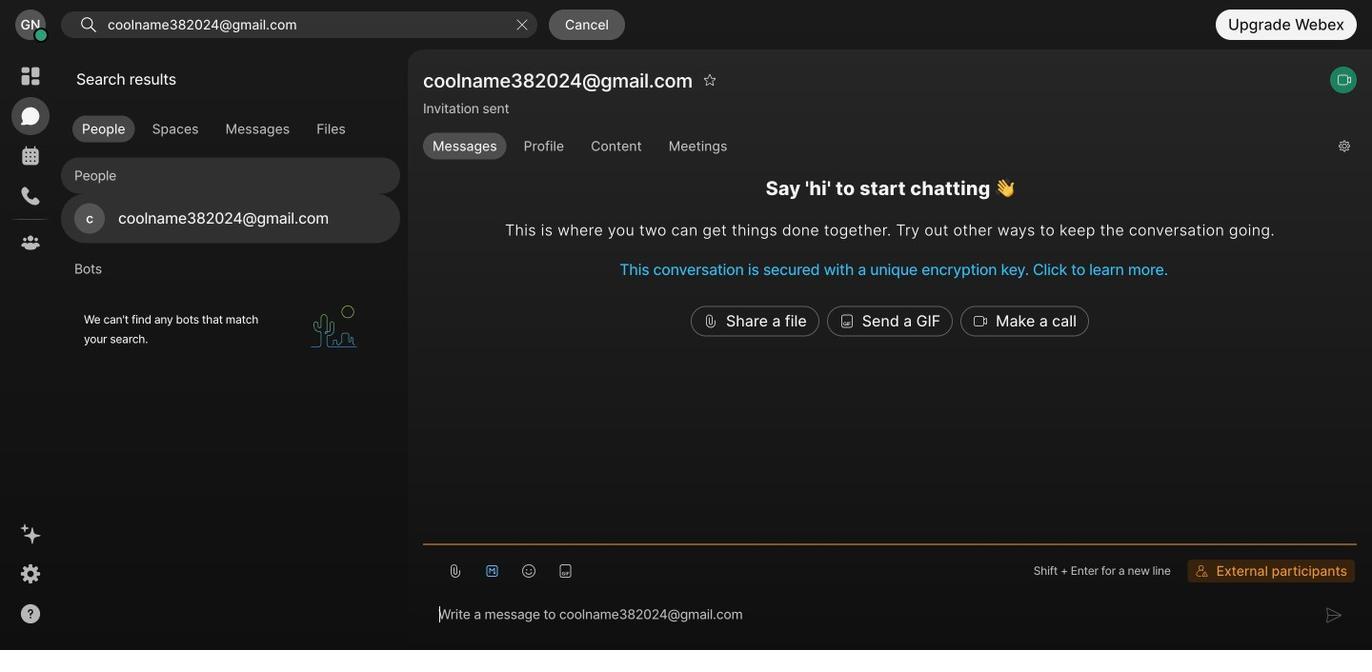Task type: locate. For each thing, give the bounding box(es) containing it.
webex tab list
[[11, 57, 50, 262]]

list
[[61, 150, 400, 372]]

messaging, has no new notifications image
[[19, 105, 42, 128]]

wrapper image
[[80, 12, 97, 37], [34, 29, 48, 42], [973, 314, 988, 329]]

1 horizontal spatial wrapper image
[[839, 314, 855, 329]]

help image
[[19, 603, 42, 626]]

message composer toolbar element
[[423, 546, 1357, 590]]

emoji image
[[521, 564, 537, 579]]

0 horizontal spatial wrapper image
[[703, 314, 718, 329]]

0 horizontal spatial wrapper image
[[34, 29, 48, 42]]

gifs image
[[558, 564, 573, 579]]

teams, has no new notifications image
[[19, 232, 42, 254]]

group
[[61, 116, 400, 142], [423, 133, 1324, 160]]

meetings image
[[19, 145, 42, 168]]

wrapper image
[[703, 314, 718, 329], [839, 314, 855, 329]]

call on webex image
[[1337, 72, 1352, 88]]

alert
[[61, 287, 400, 372]]

dashboard image
[[19, 65, 42, 88]]

calls image
[[19, 185, 42, 208]]

2 horizontal spatial wrapper image
[[973, 314, 988, 329]]

navigation
[[0, 50, 61, 651]]

0 horizontal spatial group
[[61, 116, 400, 142]]



Task type: describe. For each thing, give the bounding box(es) containing it.
settings image
[[19, 563, 42, 586]]

markdown image
[[485, 564, 500, 579]]

1 wrapper image from the left
[[703, 314, 718, 329]]

add to favorites image
[[703, 65, 717, 95]]

what's new image
[[19, 523, 42, 546]]

2 wrapper image from the left
[[839, 314, 855, 329]]

file attachment image
[[448, 564, 463, 579]]

view space settings image
[[1338, 131, 1351, 161]]

1 horizontal spatial group
[[423, 133, 1324, 160]]

1 horizontal spatial wrapper image
[[80, 12, 97, 37]]

Search search field
[[106, 12, 508, 37]]

coolname382024@gmail.com list item
[[61, 194, 400, 243]]

clear image
[[514, 16, 531, 33]]



Task type: vqa. For each thing, say whether or not it's contained in the screenshot.
Name the team (required) text field
no



